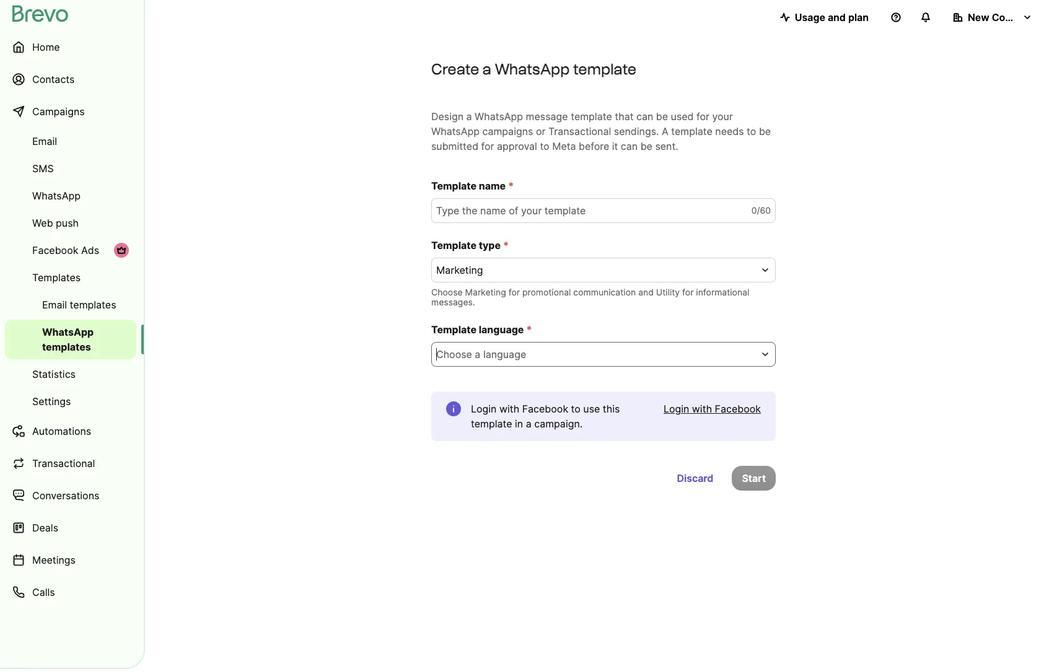 Task type: vqa. For each thing, say whether or not it's contained in the screenshot.
HTML link
no



Task type: locate. For each thing, give the bounding box(es) containing it.
new company
[[968, 11, 1038, 24]]

discard button
[[667, 466, 724, 491]]

marketing up template language *
[[465, 287, 506, 298]]

1 horizontal spatial be
[[656, 110, 668, 123]]

none field inside choose a language popup button
[[436, 347, 756, 362]]

can
[[637, 110, 654, 123], [621, 140, 638, 152]]

for
[[697, 110, 710, 123], [481, 140, 494, 152], [509, 287, 520, 298], [683, 287, 694, 298]]

1 vertical spatial email
[[42, 299, 67, 311]]

1 login from the left
[[471, 403, 497, 415]]

statistics link
[[5, 362, 136, 387]]

whatsapp up web push on the top left of page
[[32, 190, 81, 202]]

0 horizontal spatial be
[[641, 140, 653, 152]]

a inside design a whatsapp message template that can be used for your whatsapp campaigns or transactional sendings. a template needs to be submitted for approval to meta before it can be sent.
[[467, 110, 472, 123]]

template left type
[[431, 239, 477, 252]]

0 horizontal spatial to
[[540, 140, 550, 152]]

*
[[508, 180, 514, 192], [503, 239, 509, 252], [527, 324, 532, 336]]

template
[[431, 180, 477, 192], [431, 239, 477, 252], [431, 324, 477, 336]]

1 vertical spatial can
[[621, 140, 638, 152]]

template language *
[[431, 324, 532, 336]]

campaigns link
[[5, 97, 136, 126]]

contacts link
[[5, 64, 136, 94]]

and left plan
[[828, 11, 846, 24]]

2 login from the left
[[664, 403, 690, 415]]

whatsapp
[[495, 60, 570, 78], [475, 110, 523, 123], [431, 125, 480, 138], [32, 190, 81, 202], [42, 326, 94, 338]]

transactional up before on the right of the page
[[549, 125, 611, 138]]

0 vertical spatial and
[[828, 11, 846, 24]]

login inside login with facebook to use this template in a campaign.
[[471, 403, 497, 415]]

for right the utility
[[683, 287, 694, 298]]

2 horizontal spatial facebook
[[715, 403, 761, 415]]

0 vertical spatial marketing
[[436, 264, 483, 276]]

meetings link
[[5, 546, 136, 575]]

2 vertical spatial be
[[641, 140, 653, 152]]

whatsapp down email templates link
[[42, 326, 94, 338]]

* right name
[[508, 180, 514, 192]]

before
[[579, 140, 610, 152]]

login
[[471, 403, 497, 415], [664, 403, 690, 415]]

template left in
[[471, 418, 512, 430]]

email link
[[5, 129, 136, 154]]

1 vertical spatial language
[[483, 348, 526, 361]]

templates down templates link
[[70, 299, 116, 311]]

campaigns
[[32, 105, 85, 118]]

1 vertical spatial be
[[759, 125, 771, 138]]

template down messages.
[[431, 324, 477, 336]]

a right design
[[467, 110, 472, 123]]

0 vertical spatial choose
[[431, 287, 463, 298]]

email for email templates
[[42, 299, 67, 311]]

left___rvooi image
[[117, 245, 126, 255]]

0 vertical spatial templates
[[70, 299, 116, 311]]

login for login with facebook
[[664, 403, 690, 415]]

1 vertical spatial transactional
[[32, 457, 95, 470]]

1 horizontal spatial and
[[828, 11, 846, 24]]

settings
[[32, 395, 71, 408]]

0 vertical spatial can
[[637, 110, 654, 123]]

be down sendings.
[[641, 140, 653, 152]]

alert containing login with facebook to use this template in a campaign.
[[431, 392, 776, 441]]

2 horizontal spatial to
[[747, 125, 757, 138]]

1 vertical spatial templates
[[42, 341, 91, 353]]

choose down template language *
[[436, 348, 472, 361]]

choose
[[431, 287, 463, 298], [436, 348, 472, 361]]

deals link
[[5, 513, 136, 543]]

login with facebook
[[664, 403, 761, 415]]

email for email
[[32, 135, 57, 148]]

templates inside whatsapp templates
[[42, 341, 91, 353]]

used
[[671, 110, 694, 123]]

and left the utility
[[639, 287, 654, 298]]

and
[[828, 11, 846, 24], [639, 287, 654, 298]]

and inside "choose marketing for promotional communication and utility for informational messages."
[[639, 287, 654, 298]]

can right it
[[621, 140, 638, 152]]

with inside login with facebook to use this template in a campaign.
[[500, 403, 520, 415]]

* for template type *
[[503, 239, 509, 252]]

0 / 60
[[752, 205, 771, 216]]

None field
[[436, 347, 756, 362]]

2 vertical spatial *
[[527, 324, 532, 336]]

and inside button
[[828, 11, 846, 24]]

a right in
[[526, 418, 532, 430]]

to down 'or'
[[540, 140, 550, 152]]

1 with from the left
[[500, 403, 520, 415]]

a inside popup button
[[475, 348, 481, 361]]

/
[[757, 205, 760, 216]]

2 vertical spatial template
[[431, 324, 477, 336]]

email down templates
[[42, 299, 67, 311]]

a right create
[[483, 60, 492, 78]]

login for login with facebook to use this template in a campaign.
[[471, 403, 497, 415]]

3 template from the top
[[431, 324, 477, 336]]

1 horizontal spatial with
[[692, 403, 712, 415]]

facebook
[[32, 244, 78, 257], [522, 403, 569, 415], [715, 403, 761, 415]]

to
[[747, 125, 757, 138], [540, 140, 550, 152], [571, 403, 581, 415]]

1 vertical spatial and
[[639, 287, 654, 298]]

can up sendings.
[[637, 110, 654, 123]]

template up that
[[573, 60, 637, 78]]

email templates
[[42, 299, 116, 311]]

marketing down template type *
[[436, 264, 483, 276]]

conversations link
[[5, 481, 136, 511]]

0 horizontal spatial login
[[471, 403, 497, 415]]

marketing inside popup button
[[436, 264, 483, 276]]

marketing button
[[431, 258, 776, 283]]

be up a
[[656, 110, 668, 123]]

in
[[515, 418, 523, 430]]

1 horizontal spatial to
[[571, 403, 581, 415]]

or
[[536, 125, 546, 138]]

2 vertical spatial to
[[571, 403, 581, 415]]

choose a language
[[436, 348, 526, 361]]

marketing
[[436, 264, 483, 276], [465, 287, 506, 298]]

templates up statistics link
[[42, 341, 91, 353]]

to left use
[[571, 403, 581, 415]]

1 horizontal spatial login
[[664, 403, 690, 415]]

settings link
[[5, 389, 136, 414]]

with
[[500, 403, 520, 415], [692, 403, 712, 415]]

transactional down automations
[[32, 457, 95, 470]]

email inside "link"
[[32, 135, 57, 148]]

* for template language *
[[527, 324, 532, 336]]

0 vertical spatial language
[[479, 324, 524, 336]]

be right needs
[[759, 125, 771, 138]]

templates
[[70, 299, 116, 311], [42, 341, 91, 353]]

new
[[968, 11, 990, 24]]

template
[[573, 60, 637, 78], [571, 110, 612, 123], [671, 125, 713, 138], [471, 418, 512, 430]]

0 vertical spatial email
[[32, 135, 57, 148]]

sms link
[[5, 156, 136, 181]]

a down template language *
[[475, 348, 481, 361]]

* down promotional
[[527, 324, 532, 336]]

language up choose a language
[[479, 324, 524, 336]]

0 horizontal spatial and
[[639, 287, 654, 298]]

2 template from the top
[[431, 239, 477, 252]]

language down template language *
[[483, 348, 526, 361]]

choose up template language *
[[431, 287, 463, 298]]

0 horizontal spatial with
[[500, 403, 520, 415]]

campaigns
[[483, 125, 533, 138]]

that
[[615, 110, 634, 123]]

1 horizontal spatial facebook
[[522, 403, 569, 415]]

0 vertical spatial to
[[747, 125, 757, 138]]

conversations
[[32, 490, 99, 502]]

a for design
[[467, 110, 472, 123]]

2 with from the left
[[692, 403, 712, 415]]

language inside choose a language popup button
[[483, 348, 526, 361]]

transactional link
[[5, 449, 136, 479]]

0 vertical spatial *
[[508, 180, 514, 192]]

a for create
[[483, 60, 492, 78]]

1 vertical spatial template
[[431, 239, 477, 252]]

1 horizontal spatial transactional
[[549, 125, 611, 138]]

choose inside popup button
[[436, 348, 472, 361]]

alert
[[431, 392, 776, 441]]

email up sms
[[32, 135, 57, 148]]

templates
[[32, 272, 81, 284]]

1 vertical spatial to
[[540, 140, 550, 152]]

1 vertical spatial marketing
[[465, 287, 506, 298]]

0 vertical spatial transactional
[[549, 125, 611, 138]]

choose marketing for promotional communication and utility for informational messages.
[[431, 287, 750, 307]]

to right needs
[[747, 125, 757, 138]]

web
[[32, 217, 53, 229]]

whatsapp templates link
[[5, 320, 136, 360]]

transactional
[[549, 125, 611, 138], [32, 457, 95, 470]]

1 template from the top
[[431, 180, 477, 192]]

choose inside "choose marketing for promotional communication and utility for informational messages."
[[431, 287, 463, 298]]

templates link
[[5, 265, 136, 290]]

1 vertical spatial choose
[[436, 348, 472, 361]]

whatsapp templates
[[42, 326, 94, 353]]

template left name
[[431, 180, 477, 192]]

1 vertical spatial *
[[503, 239, 509, 252]]

a
[[483, 60, 492, 78], [467, 110, 472, 123], [475, 348, 481, 361], [526, 418, 532, 430]]

0 vertical spatial template
[[431, 180, 477, 192]]

campaign.
[[534, 418, 583, 430]]

whatsapp up campaigns
[[475, 110, 523, 123]]

facebook inside login with facebook to use this template in a campaign.
[[522, 403, 569, 415]]

0 vertical spatial be
[[656, 110, 668, 123]]

* right type
[[503, 239, 509, 252]]

facebook for login with facebook to use this template in a campaign.
[[522, 403, 569, 415]]



Task type: describe. For each thing, give the bounding box(es) containing it.
use
[[584, 403, 600, 415]]

facebook for login with facebook
[[715, 403, 761, 415]]

utility
[[656, 287, 680, 298]]

60
[[760, 205, 771, 216]]

template inside login with facebook to use this template in a campaign.
[[471, 418, 512, 430]]

home
[[32, 41, 60, 53]]

a
[[662, 125, 669, 138]]

design
[[431, 110, 464, 123]]

company
[[992, 11, 1038, 24]]

meetings
[[32, 554, 76, 567]]

choose for choose a language
[[436, 348, 472, 361]]

this
[[603, 403, 620, 415]]

template type *
[[431, 239, 509, 252]]

for left promotional
[[509, 287, 520, 298]]

login with facebook link
[[664, 402, 761, 417]]

home link
[[5, 32, 136, 62]]

plan
[[849, 11, 869, 24]]

calls
[[32, 586, 55, 599]]

automations link
[[5, 417, 136, 446]]

templates for email templates
[[70, 299, 116, 311]]

design a whatsapp message template that can be used for your whatsapp campaigns or transactional sendings. a template needs to be submitted for approval to meta before it can be sent.
[[431, 110, 771, 152]]

Type the name of your template text field
[[431, 198, 776, 223]]

usage
[[795, 11, 826, 24]]

message
[[526, 110, 568, 123]]

communication
[[574, 287, 636, 298]]

ads
[[81, 244, 99, 257]]

choose a language button
[[431, 342, 776, 367]]

template name *
[[431, 180, 514, 192]]

sent.
[[655, 140, 679, 152]]

for left the your at the right of the page
[[697, 110, 710, 123]]

* for template name *
[[508, 180, 514, 192]]

contacts
[[32, 73, 75, 86]]

start
[[742, 472, 766, 485]]

whatsapp up 'message'
[[495, 60, 570, 78]]

0 horizontal spatial facebook
[[32, 244, 78, 257]]

approval
[[497, 140, 537, 152]]

template up before on the right of the page
[[571, 110, 612, 123]]

new company button
[[943, 5, 1043, 30]]

your
[[713, 110, 733, 123]]

template down used
[[671, 125, 713, 138]]

start button
[[732, 466, 776, 491]]

for down campaigns
[[481, 140, 494, 152]]

template for template type
[[431, 239, 477, 252]]

marketing inside "choose marketing for promotional communication and utility for informational messages."
[[465, 287, 506, 298]]

promotional
[[522, 287, 571, 298]]

create
[[431, 60, 479, 78]]

with for login with facebook to use this template in a campaign.
[[500, 403, 520, 415]]

push
[[56, 217, 79, 229]]

a inside login with facebook to use this template in a campaign.
[[526, 418, 532, 430]]

sms
[[32, 162, 54, 175]]

a for choose
[[475, 348, 481, 361]]

sendings.
[[614, 125, 659, 138]]

usage and plan button
[[770, 5, 879, 30]]

calls link
[[5, 578, 136, 608]]

statistics
[[32, 368, 76, 381]]

email templates link
[[5, 293, 136, 317]]

messages.
[[431, 297, 475, 307]]

web push link
[[5, 211, 136, 236]]

submitted
[[431, 140, 479, 152]]

facebook ads
[[32, 244, 99, 257]]

meta
[[552, 140, 576, 152]]

whatsapp link
[[5, 183, 136, 208]]

with for login with facebook
[[692, 403, 712, 415]]

name
[[479, 180, 506, 192]]

login with facebook to use this template in a campaign.
[[471, 403, 620, 430]]

templates for whatsapp templates
[[42, 341, 91, 353]]

choose for choose marketing for promotional communication and utility for informational messages.
[[431, 287, 463, 298]]

type
[[479, 239, 501, 252]]

to inside login with facebook to use this template in a campaign.
[[571, 403, 581, 415]]

needs
[[716, 125, 744, 138]]

2 horizontal spatial be
[[759, 125, 771, 138]]

informational
[[696, 287, 750, 298]]

whatsapp up submitted
[[431, 125, 480, 138]]

deals
[[32, 522, 58, 534]]

template for template language
[[431, 324, 477, 336]]

automations
[[32, 425, 91, 438]]

transactional inside design a whatsapp message template that can be used for your whatsapp campaigns or transactional sendings. a template needs to be submitted for approval to meta before it can be sent.
[[549, 125, 611, 138]]

web push
[[32, 217, 79, 229]]

template for template name
[[431, 180, 477, 192]]

facebook ads link
[[5, 238, 136, 263]]

create a whatsapp template
[[431, 60, 637, 78]]

0 horizontal spatial transactional
[[32, 457, 95, 470]]

usage and plan
[[795, 11, 869, 24]]

it
[[612, 140, 618, 152]]

0
[[752, 205, 757, 216]]

discard
[[677, 472, 714, 485]]



